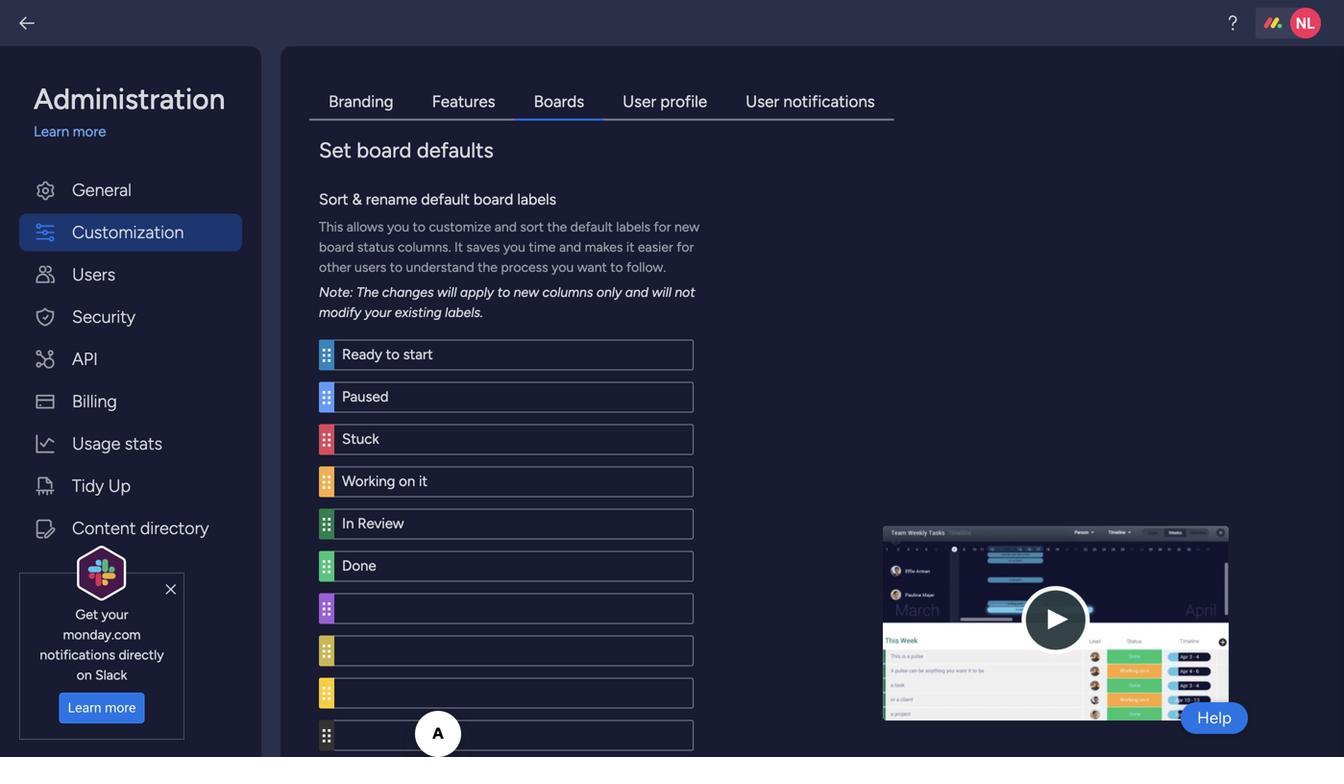 Task type: describe. For each thing, give the bounding box(es) containing it.
2 horizontal spatial you
[[552, 259, 574, 275]]

notifications inside the get your monday.com notifications directly on slack
[[40, 647, 115, 663]]

labels inside this allows you to customize and sort the default labels for new board status columns. it saves you time and makes it easier for other users to understand the process you want to follow. note: the changes will apply to new columns only and will not modify your existing labels.
[[616, 219, 651, 235]]

changes
[[382, 284, 434, 300]]

user notifications
[[746, 92, 875, 111]]

allows
[[347, 219, 384, 235]]

time
[[529, 239, 556, 255]]

boards link
[[515, 85, 604, 121]]

note:
[[319, 284, 353, 300]]

branding link
[[309, 85, 413, 121]]

0 vertical spatial board
[[357, 137, 412, 163]]

user for user notifications
[[746, 92, 780, 111]]

learn more link
[[34, 121, 242, 143]]

usage stats button
[[19, 425, 242, 463]]

customization
[[72, 222, 184, 243]]

easier
[[638, 239, 674, 255]]

1 horizontal spatial for
[[677, 239, 694, 255]]

set board defaults
[[319, 137, 494, 163]]

0 horizontal spatial default
[[421, 190, 470, 209]]

1 horizontal spatial you
[[503, 239, 526, 255]]

billing button
[[19, 383, 242, 421]]

customization button
[[19, 214, 242, 251]]

tidy up
[[72, 476, 131, 496]]

the
[[357, 284, 379, 300]]

user profile
[[623, 92, 708, 111]]

general
[[72, 180, 132, 200]]

help image
[[1224, 13, 1243, 33]]

boards
[[534, 92, 584, 111]]

users button
[[19, 256, 242, 294]]

apply
[[460, 284, 494, 300]]

security button
[[19, 298, 242, 336]]

this allows you to customize and sort the default labels for new board status columns. it saves you time and makes it easier for other users to understand the process you want to follow. note: the changes will apply to new columns only and will not modify your existing labels.
[[319, 219, 700, 321]]

0 horizontal spatial and
[[495, 219, 517, 235]]

noah lott image
[[1291, 8, 1322, 38]]

this
[[319, 219, 343, 235]]

1 horizontal spatial the
[[547, 219, 567, 235]]

board inside this allows you to customize and sort the default labels for new board status columns. it saves you time and makes it easier for other users to understand the process you want to follow. note: the changes will apply to new columns only and will not modify your existing labels.
[[319, 239, 354, 255]]

security
[[72, 307, 136, 327]]

0 vertical spatial labels
[[517, 190, 557, 209]]

columns.
[[398, 239, 451, 255]]

help
[[1198, 708, 1232, 728]]

users
[[72, 264, 115, 285]]

labels.
[[445, 304, 483, 321]]

back to workspace image
[[17, 13, 37, 33]]

content directory
[[72, 518, 209, 539]]

to right apply
[[498, 284, 510, 300]]

more inside button
[[105, 700, 136, 716]]

learn more
[[68, 700, 136, 716]]

billing
[[72, 391, 117, 412]]



Task type: locate. For each thing, give the bounding box(es) containing it.
1 vertical spatial for
[[677, 239, 694, 255]]

features
[[432, 92, 496, 111]]

0 vertical spatial more
[[73, 123, 106, 140]]

columns
[[543, 284, 593, 300]]

1 vertical spatial the
[[478, 259, 498, 275]]

for
[[654, 219, 671, 235], [677, 239, 694, 255]]

and down follow.
[[625, 284, 649, 300]]

to
[[413, 219, 426, 235], [390, 259, 403, 275], [611, 259, 623, 275], [498, 284, 510, 300]]

board right set
[[357, 137, 412, 163]]

will left 'not'
[[652, 284, 672, 300]]

for right the easier
[[677, 239, 694, 255]]

it
[[627, 239, 635, 255]]

0 horizontal spatial notifications
[[40, 647, 115, 663]]

user right profile
[[746, 92, 780, 111]]

1 horizontal spatial your
[[365, 304, 392, 321]]

user notifications link
[[727, 85, 895, 121]]

default up customize
[[421, 190, 470, 209]]

2 vertical spatial you
[[552, 259, 574, 275]]

1 vertical spatial default
[[571, 219, 613, 235]]

board up other
[[319, 239, 354, 255]]

usage
[[72, 433, 121, 454]]

None text field
[[334, 382, 694, 413], [334, 424, 694, 455], [334, 467, 694, 497], [334, 636, 694, 667], [334, 678, 694, 709], [334, 720, 694, 751], [334, 382, 694, 413], [334, 424, 694, 455], [334, 467, 694, 497], [334, 636, 694, 667], [334, 678, 694, 709], [334, 720, 694, 751]]

0 horizontal spatial new
[[514, 284, 539, 300]]

1 vertical spatial labels
[[616, 219, 651, 235]]

customize
[[429, 219, 491, 235]]

user inside user notifications "link"
[[746, 92, 780, 111]]

saves
[[467, 239, 500, 255]]

the
[[547, 219, 567, 235], [478, 259, 498, 275]]

learn inside 'administration learn more'
[[34, 123, 69, 140]]

0 vertical spatial default
[[421, 190, 470, 209]]

user profile link
[[604, 85, 727, 121]]

learn
[[34, 123, 69, 140], [68, 700, 102, 716]]

0 vertical spatial for
[[654, 219, 671, 235]]

slack
[[95, 667, 127, 683]]

0 horizontal spatial user
[[623, 92, 657, 111]]

2 user from the left
[[746, 92, 780, 111]]

user
[[623, 92, 657, 111], [746, 92, 780, 111]]

your inside the get your monday.com notifications directly on slack
[[101, 606, 128, 623]]

&
[[352, 190, 362, 209]]

1 horizontal spatial dapulse x slim image
[[1201, 540, 1214, 558]]

api button
[[19, 341, 242, 378]]

on
[[77, 667, 92, 683]]

1 vertical spatial board
[[474, 190, 514, 209]]

notifications inside "link"
[[784, 92, 875, 111]]

1 user from the left
[[623, 92, 657, 111]]

content directory button
[[19, 510, 242, 547]]

you
[[387, 219, 410, 235], [503, 239, 526, 255], [552, 259, 574, 275]]

administration learn more
[[34, 82, 225, 140]]

1 horizontal spatial default
[[571, 219, 613, 235]]

1 vertical spatial more
[[105, 700, 136, 716]]

1 horizontal spatial and
[[559, 239, 582, 255]]

general button
[[19, 172, 242, 209]]

new up 'not'
[[675, 219, 700, 235]]

follow.
[[627, 259, 666, 275]]

want
[[577, 259, 607, 275]]

more inside 'administration learn more'
[[73, 123, 106, 140]]

sort
[[520, 219, 544, 235]]

1 vertical spatial learn
[[68, 700, 102, 716]]

0 horizontal spatial your
[[101, 606, 128, 623]]

will
[[437, 284, 457, 300], [652, 284, 672, 300]]

modify
[[319, 304, 361, 321]]

directory
[[140, 518, 209, 539]]

process
[[501, 259, 549, 275]]

the down saves
[[478, 259, 498, 275]]

user left profile
[[623, 92, 657, 111]]

monday.com
[[63, 627, 141, 643]]

0 vertical spatial notifications
[[784, 92, 875, 111]]

1 vertical spatial and
[[559, 239, 582, 255]]

1 will from the left
[[437, 284, 457, 300]]

1 vertical spatial notifications
[[40, 647, 115, 663]]

to down makes
[[611, 259, 623, 275]]

default inside this allows you to customize and sort the default labels for new board status columns. it saves you time and makes it easier for other users to understand the process you want to follow. note: the changes will apply to new columns only and will not modify your existing labels.
[[571, 219, 613, 235]]

0 vertical spatial you
[[387, 219, 410, 235]]

learn more button
[[59, 693, 145, 724]]

status
[[357, 239, 394, 255]]

2 horizontal spatial board
[[474, 190, 514, 209]]

1 horizontal spatial labels
[[616, 219, 651, 235]]

get your monday.com notifications directly on slack
[[40, 606, 164, 683]]

your down the
[[365, 304, 392, 321]]

1 vertical spatial new
[[514, 284, 539, 300]]

directly
[[119, 647, 164, 663]]

rename
[[366, 190, 417, 209]]

user for user profile
[[623, 92, 657, 111]]

and
[[495, 219, 517, 235], [559, 239, 582, 255], [625, 284, 649, 300]]

and left sort
[[495, 219, 517, 235]]

the up time
[[547, 219, 567, 235]]

2 horizontal spatial and
[[625, 284, 649, 300]]

user inside user profile link
[[623, 92, 657, 111]]

labels
[[517, 190, 557, 209], [616, 219, 651, 235]]

api
[[72, 349, 98, 370]]

up
[[108, 476, 131, 496]]

users
[[355, 259, 387, 275]]

1 vertical spatial you
[[503, 239, 526, 255]]

default
[[421, 190, 470, 209], [571, 219, 613, 235]]

0 vertical spatial dapulse x slim image
[[1201, 540, 1214, 558]]

only
[[597, 284, 622, 300]]

1 horizontal spatial new
[[675, 219, 700, 235]]

features link
[[413, 85, 515, 121]]

new down process on the left top of page
[[514, 284, 539, 300]]

administration
[[34, 82, 225, 116]]

and right time
[[559, 239, 582, 255]]

labels up sort
[[517, 190, 557, 209]]

0 horizontal spatial labels
[[517, 190, 557, 209]]

new
[[675, 219, 700, 235], [514, 284, 539, 300]]

0 horizontal spatial dapulse x slim image
[[166, 581, 176, 599]]

branding
[[329, 92, 394, 111]]

makes
[[585, 239, 623, 255]]

tidy up button
[[19, 468, 242, 505]]

0 horizontal spatial board
[[319, 239, 354, 255]]

your inside this allows you to customize and sort the default labels for new board status columns. it saves you time and makes it easier for other users to understand the process you want to follow. note: the changes will apply to new columns only and will not modify your existing labels.
[[365, 304, 392, 321]]

1 vertical spatial your
[[101, 606, 128, 623]]

you up columns
[[552, 259, 574, 275]]

2 vertical spatial and
[[625, 284, 649, 300]]

learn inside button
[[68, 700, 102, 716]]

stats
[[125, 433, 162, 454]]

1 vertical spatial dapulse x slim image
[[166, 581, 176, 599]]

for up the easier
[[654, 219, 671, 235]]

more
[[73, 123, 106, 140], [105, 700, 136, 716]]

2 vertical spatial board
[[319, 239, 354, 255]]

sort
[[319, 190, 348, 209]]

get
[[76, 606, 98, 623]]

your
[[365, 304, 392, 321], [101, 606, 128, 623]]

0 vertical spatial your
[[365, 304, 392, 321]]

1 horizontal spatial will
[[652, 284, 672, 300]]

board up customize
[[474, 190, 514, 209]]

1 horizontal spatial notifications
[[784, 92, 875, 111]]

understand
[[406, 259, 475, 275]]

sort & rename default board labels
[[319, 190, 557, 209]]

to right users
[[390, 259, 403, 275]]

profile
[[661, 92, 708, 111]]

1 horizontal spatial user
[[746, 92, 780, 111]]

you up process on the left top of page
[[503, 239, 526, 255]]

will down understand
[[437, 284, 457, 300]]

learn down administration
[[34, 123, 69, 140]]

0 vertical spatial the
[[547, 219, 567, 235]]

0 vertical spatial new
[[675, 219, 700, 235]]

default up makes
[[571, 219, 613, 235]]

0 horizontal spatial for
[[654, 219, 671, 235]]

more down administration
[[73, 123, 106, 140]]

0 vertical spatial and
[[495, 219, 517, 235]]

tidy
[[72, 476, 104, 496]]

dapulse x slim image
[[1201, 540, 1214, 558], [166, 581, 176, 599]]

set
[[319, 137, 352, 163]]

board
[[357, 137, 412, 163], [474, 190, 514, 209], [319, 239, 354, 255]]

to up columns.
[[413, 219, 426, 235]]

None text field
[[334, 340, 694, 371], [334, 509, 694, 540], [334, 551, 694, 582], [334, 594, 694, 624], [334, 340, 694, 371], [334, 509, 694, 540], [334, 551, 694, 582], [334, 594, 694, 624]]

1 horizontal spatial board
[[357, 137, 412, 163]]

it
[[455, 239, 463, 255]]

help button
[[1181, 703, 1249, 734]]

existing
[[395, 304, 442, 321]]

0 horizontal spatial the
[[478, 259, 498, 275]]

content
[[72, 518, 136, 539]]

usage stats
[[72, 433, 162, 454]]

learn down on
[[68, 700, 102, 716]]

your up the monday.com at the bottom left
[[101, 606, 128, 623]]

0 horizontal spatial you
[[387, 219, 410, 235]]

0 vertical spatial learn
[[34, 123, 69, 140]]

more down slack
[[105, 700, 136, 716]]

not
[[675, 284, 696, 300]]

2 will from the left
[[652, 284, 672, 300]]

defaults
[[417, 137, 494, 163]]

0 horizontal spatial will
[[437, 284, 457, 300]]

other
[[319, 259, 351, 275]]

you down rename
[[387, 219, 410, 235]]

labels up it
[[616, 219, 651, 235]]

notifications
[[784, 92, 875, 111], [40, 647, 115, 663]]



Task type: vqa. For each thing, say whether or not it's contained in the screenshot.
the top the new
yes



